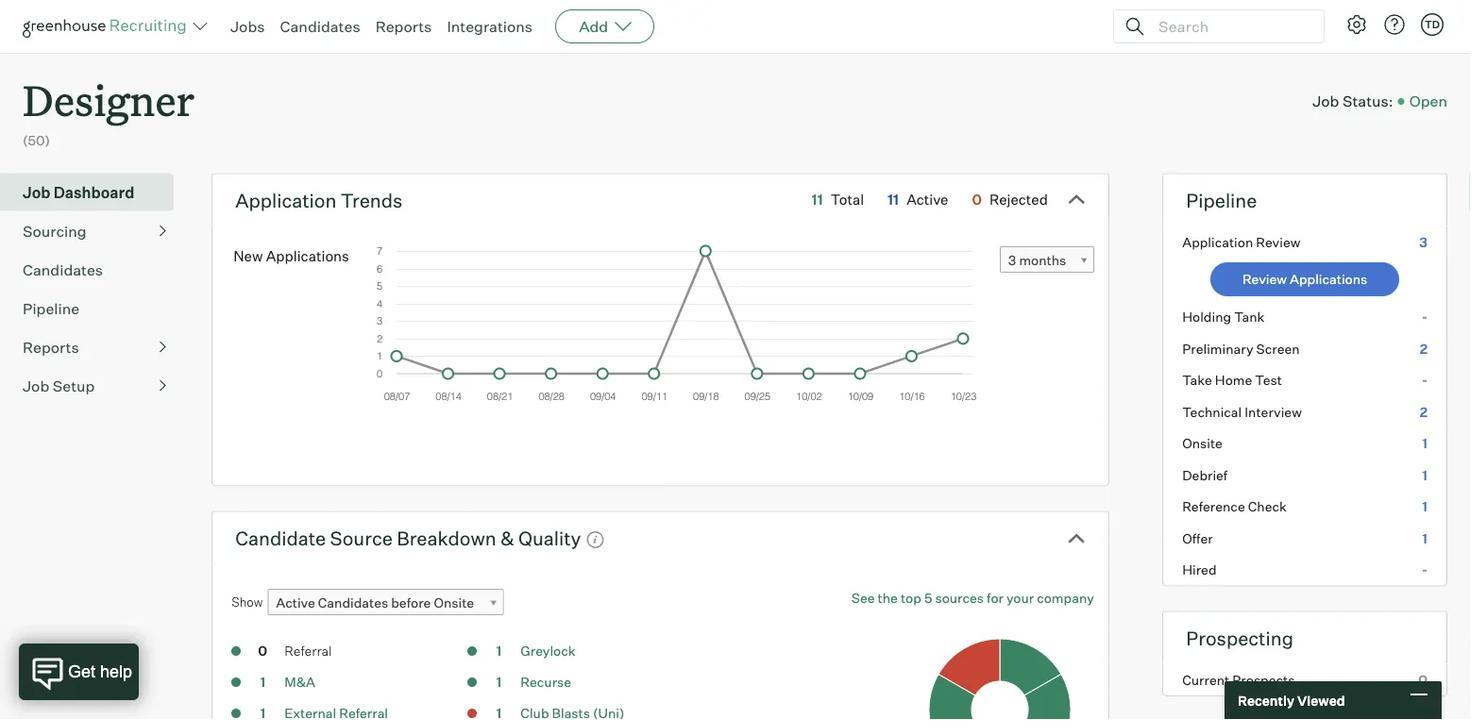 Task type: vqa. For each thing, say whether or not it's contained in the screenshot.
PREDICTED
no



Task type: describe. For each thing, give the bounding box(es) containing it.
- for 3rd - link from the top of the page
[[1422, 562, 1428, 579]]

breakdown
[[397, 527, 497, 550]]

show
[[232, 595, 263, 610]]

offer
[[1183, 531, 1214, 547]]

0 vertical spatial onsite
[[1183, 436, 1223, 452]]

status:
[[1343, 92, 1394, 111]]

1 horizontal spatial reports link
[[376, 17, 432, 36]]

for
[[987, 591, 1004, 607]]

months
[[1020, 252, 1067, 269]]

job status:
[[1313, 92, 1394, 111]]

reference
[[1183, 499, 1246, 516]]

job setup link
[[23, 375, 166, 397]]

recurse
[[521, 675, 572, 691]]

1 vertical spatial reports
[[23, 338, 79, 357]]

technical interview
[[1183, 404, 1303, 421]]

1 vertical spatial candidates
[[23, 260, 103, 279]]

rejected
[[990, 191, 1049, 209]]

Search text field
[[1154, 13, 1308, 40]]

5
[[925, 591, 933, 607]]

job dashboard
[[23, 183, 134, 202]]

job dashboard link
[[23, 181, 166, 204]]

candidate source breakdown & quality
[[235, 527, 581, 550]]

11 active
[[888, 191, 949, 209]]

m&a
[[285, 675, 315, 691]]

1 link for m&a
[[244, 674, 282, 696]]

dashboard
[[54, 183, 134, 202]]

2 for technical interview
[[1421, 404, 1428, 421]]

1 horizontal spatial 0
[[973, 191, 982, 209]]

1 vertical spatial candidates link
[[23, 259, 166, 281]]

3 for 3 months
[[1009, 252, 1017, 269]]

sourcing
[[23, 222, 87, 241]]

see
[[852, 591, 875, 607]]

candidate source data is not real-time. data may take up to two days to reflect accurately. element
[[581, 522, 605, 555]]

0 vertical spatial active
[[907, 191, 949, 209]]

referral
[[285, 644, 332, 660]]

application trends
[[235, 189, 403, 212]]

active inside active candidates before onsite link
[[276, 595, 315, 612]]

configure image
[[1346, 13, 1369, 36]]

1 vertical spatial onsite
[[434, 595, 474, 612]]

integrations link
[[447, 17, 533, 36]]

your
[[1007, 591, 1035, 607]]

setup
[[53, 377, 95, 396]]

current prospects
[[1183, 672, 1296, 689]]

new
[[234, 247, 263, 265]]

viewed
[[1298, 693, 1346, 709]]

the
[[878, 591, 898, 607]]

job for job status:
[[1313, 92, 1340, 111]]

applications for new applications
[[266, 247, 349, 265]]

integrations
[[447, 17, 533, 36]]

quality
[[519, 527, 581, 550]]

m&a link
[[285, 675, 315, 691]]

greylock link
[[521, 644, 576, 660]]

see the top 5 sources for your company link
[[852, 590, 1095, 608]]

2 for preliminary screen
[[1421, 341, 1428, 357]]

sources
[[936, 591, 984, 607]]

1 horizontal spatial reports
[[376, 17, 432, 36]]

application review
[[1183, 234, 1301, 251]]

0 vertical spatial review
[[1257, 234, 1301, 251]]

0 rejected
[[973, 191, 1049, 209]]

(50)
[[23, 132, 50, 149]]

3 months link
[[1000, 247, 1095, 274]]

1 vertical spatial pipeline
[[23, 299, 80, 318]]

recurse link
[[521, 675, 572, 691]]

3 for 3
[[1420, 234, 1428, 251]]

screen
[[1257, 341, 1301, 357]]

trends
[[341, 189, 403, 212]]

jobs
[[231, 17, 265, 36]]

recently viewed
[[1239, 693, 1346, 709]]

see the top 5 sources for your company
[[852, 591, 1095, 607]]

designer (50)
[[23, 72, 195, 149]]

debrief
[[1183, 467, 1228, 484]]



Task type: locate. For each thing, give the bounding box(es) containing it.
candidates right jobs
[[280, 17, 361, 36]]

reference check
[[1183, 499, 1288, 516]]

1 horizontal spatial active
[[907, 191, 949, 209]]

2 horizontal spatial 0
[[1419, 672, 1428, 689]]

open
[[1410, 92, 1448, 111]]

job setup
[[23, 377, 95, 396]]

&
[[501, 527, 514, 550]]

11 total
[[812, 191, 864, 209]]

3 - from the top
[[1422, 562, 1428, 579]]

review down 'application review'
[[1243, 271, 1288, 288]]

0 horizontal spatial applications
[[266, 247, 349, 265]]

2 vertical spatial job
[[23, 377, 49, 396]]

td
[[1426, 18, 1441, 31]]

preliminary
[[1183, 341, 1254, 357]]

0 horizontal spatial reports link
[[23, 336, 166, 359]]

0 horizontal spatial candidates link
[[23, 259, 166, 281]]

interview
[[1245, 404, 1303, 421]]

1 vertical spatial 0
[[258, 644, 268, 660]]

1 11 from the left
[[812, 191, 824, 209]]

candidates link right jobs
[[280, 17, 361, 36]]

applications for review applications
[[1291, 271, 1368, 288]]

0 vertical spatial candidates link
[[280, 17, 361, 36]]

jobs link
[[231, 17, 265, 36]]

candidates down sourcing in the left of the page
[[23, 260, 103, 279]]

greylock
[[521, 644, 576, 660]]

0 vertical spatial - link
[[1164, 302, 1447, 333]]

1 horizontal spatial application
[[1183, 234, 1254, 251]]

onsite up debrief
[[1183, 436, 1223, 452]]

0 vertical spatial reports link
[[376, 17, 432, 36]]

2 2 from the top
[[1421, 404, 1428, 421]]

company
[[1037, 591, 1095, 607]]

add button
[[556, 9, 655, 43]]

2 11 from the left
[[888, 191, 900, 209]]

0 horizontal spatial pipeline
[[23, 299, 80, 318]]

prospecting
[[1187, 627, 1294, 651]]

2 - from the top
[[1422, 372, 1428, 389]]

1 vertical spatial 3
[[1009, 252, 1017, 269]]

0 vertical spatial 2
[[1421, 341, 1428, 357]]

total
[[831, 191, 864, 209]]

-
[[1422, 309, 1428, 326], [1422, 372, 1428, 389], [1422, 562, 1428, 579]]

recently
[[1239, 693, 1295, 709]]

0 horizontal spatial onsite
[[434, 595, 474, 612]]

1 link left m&a
[[244, 674, 282, 696]]

3 - link from the top
[[1164, 555, 1447, 586]]

2 vertical spatial candidates
[[318, 595, 388, 612]]

reports link left the integrations link in the left top of the page
[[376, 17, 432, 36]]

pipeline down sourcing in the left of the page
[[23, 299, 80, 318]]

- link down "review applications" link
[[1164, 302, 1447, 333]]

applications up the screen
[[1291, 271, 1368, 288]]

- link down the screen
[[1164, 365, 1447, 397]]

11 for 11 total
[[812, 191, 824, 209]]

1 2 from the top
[[1421, 341, 1428, 357]]

reports
[[376, 17, 432, 36], [23, 338, 79, 357]]

0 vertical spatial -
[[1422, 309, 1428, 326]]

pipeline up 'application review'
[[1187, 189, 1258, 212]]

0 horizontal spatial 0
[[258, 644, 268, 660]]

greenhouse recruiting image
[[23, 15, 193, 38]]

reports left the integrations link in the left top of the page
[[376, 17, 432, 36]]

pipeline link
[[23, 297, 166, 320]]

sourcing link
[[23, 220, 166, 243]]

candidates link
[[280, 17, 361, 36], [23, 259, 166, 281]]

2 vertical spatial - link
[[1164, 555, 1447, 586]]

0 horizontal spatial reports
[[23, 338, 79, 357]]

1 vertical spatial - link
[[1164, 365, 1447, 397]]

job inside 'link'
[[23, 377, 49, 396]]

0
[[973, 191, 982, 209], [258, 644, 268, 660], [1419, 672, 1428, 689]]

review up review applications
[[1257, 234, 1301, 251]]

job for job dashboard
[[23, 183, 50, 202]]

2 vertical spatial 0
[[1419, 672, 1428, 689]]

active right the total
[[907, 191, 949, 209]]

onsite
[[1183, 436, 1223, 452], [434, 595, 474, 612]]

0 horizontal spatial 11
[[812, 191, 824, 209]]

applications
[[266, 247, 349, 265], [1291, 271, 1368, 288]]

active right show
[[276, 595, 315, 612]]

review applications
[[1243, 271, 1368, 288]]

applications down application trends
[[266, 247, 349, 265]]

job for job setup
[[23, 377, 49, 396]]

1 horizontal spatial applications
[[1291, 271, 1368, 288]]

1 link for recurse
[[480, 674, 518, 696]]

0 horizontal spatial active
[[276, 595, 315, 612]]

active candidates before onsite link
[[268, 590, 504, 617]]

designer
[[23, 72, 195, 128]]

- for second - link from the bottom of the page
[[1422, 372, 1428, 389]]

candidate
[[235, 527, 326, 550]]

1 vertical spatial -
[[1422, 372, 1428, 389]]

preliminary screen
[[1183, 341, 1301, 357]]

1 horizontal spatial 11
[[888, 191, 900, 209]]

job
[[1313, 92, 1340, 111], [23, 183, 50, 202], [23, 377, 49, 396]]

0 vertical spatial 3
[[1420, 234, 1428, 251]]

candidate source data is not real-time. data may take up to two days to reflect accurately. image
[[586, 531, 605, 550]]

0 vertical spatial reports
[[376, 17, 432, 36]]

candidates left before
[[318, 595, 388, 612]]

designer link
[[23, 53, 195, 132]]

0 horizontal spatial 3
[[1009, 252, 1017, 269]]

11 left the total
[[812, 191, 824, 209]]

- link
[[1164, 302, 1447, 333], [1164, 365, 1447, 397], [1164, 555, 1447, 586]]

source
[[330, 527, 393, 550]]

11 right the total
[[888, 191, 900, 209]]

job left status:
[[1313, 92, 1340, 111]]

application for application trends
[[235, 189, 337, 212]]

td button
[[1422, 13, 1445, 36]]

1 horizontal spatial candidates link
[[280, 17, 361, 36]]

1 vertical spatial application
[[1183, 234, 1254, 251]]

application for application review
[[1183, 234, 1254, 251]]

0 horizontal spatial application
[[235, 189, 337, 212]]

current
[[1183, 672, 1230, 689]]

before
[[391, 595, 431, 612]]

1 horizontal spatial pipeline
[[1187, 189, 1258, 212]]

active candidates before onsite
[[276, 595, 474, 612]]

1 - from the top
[[1422, 309, 1428, 326]]

candidates link down sourcing link
[[23, 259, 166, 281]]

applications inside "review applications" link
[[1291, 271, 1368, 288]]

top
[[901, 591, 922, 607]]

0 vertical spatial candidates
[[280, 17, 361, 36]]

- for 3rd - link from the bottom
[[1422, 309, 1428, 326]]

pipeline
[[1187, 189, 1258, 212], [23, 299, 80, 318]]

review
[[1257, 234, 1301, 251], [1243, 271, 1288, 288]]

1 vertical spatial 2
[[1421, 404, 1428, 421]]

1 link
[[480, 643, 518, 664], [244, 674, 282, 696], [480, 674, 518, 696]]

1 vertical spatial active
[[276, 595, 315, 612]]

reports link
[[376, 17, 432, 36], [23, 336, 166, 359]]

1
[[1423, 436, 1428, 452], [1423, 467, 1428, 484], [1423, 499, 1428, 516], [1423, 531, 1428, 547], [496, 644, 502, 660], [260, 675, 266, 691], [496, 675, 502, 691]]

prospects
[[1233, 672, 1296, 689]]

1 vertical spatial applications
[[1291, 271, 1368, 288]]

1 vertical spatial reports link
[[23, 336, 166, 359]]

application
[[235, 189, 337, 212], [1183, 234, 1254, 251]]

0 vertical spatial applications
[[266, 247, 349, 265]]

1 vertical spatial review
[[1243, 271, 1288, 288]]

0 vertical spatial job
[[1313, 92, 1340, 111]]

1 - link from the top
[[1164, 302, 1447, 333]]

add
[[579, 17, 609, 36]]

new applications
[[234, 247, 349, 265]]

candidates
[[280, 17, 361, 36], [23, 260, 103, 279], [318, 595, 388, 612]]

onsite right before
[[434, 595, 474, 612]]

- link down check
[[1164, 555, 1447, 586]]

technical
[[1183, 404, 1243, 421]]

11
[[812, 191, 824, 209], [888, 191, 900, 209]]

job left setup
[[23, 377, 49, 396]]

2 vertical spatial -
[[1422, 562, 1428, 579]]

0 vertical spatial pipeline
[[1187, 189, 1258, 212]]

0 vertical spatial application
[[235, 189, 337, 212]]

check
[[1249, 499, 1288, 516]]

0 vertical spatial 0
[[973, 191, 982, 209]]

td button
[[1418, 9, 1448, 40]]

3 months
[[1009, 252, 1067, 269]]

1 link for greylock
[[480, 643, 518, 664]]

reports up the job setup
[[23, 338, 79, 357]]

11 for 11 active
[[888, 191, 900, 209]]

reports link down pipeline link
[[23, 336, 166, 359]]

2
[[1421, 341, 1428, 357], [1421, 404, 1428, 421]]

1 link left the greylock link
[[480, 643, 518, 664]]

1 link left recurse "link" on the bottom
[[480, 674, 518, 696]]

2 - link from the top
[[1164, 365, 1447, 397]]

1 horizontal spatial 3
[[1420, 234, 1428, 251]]

1 vertical spatial job
[[23, 183, 50, 202]]

review applications link
[[1211, 263, 1400, 297]]

job up sourcing in the left of the page
[[23, 183, 50, 202]]

1 horizontal spatial onsite
[[1183, 436, 1223, 452]]



